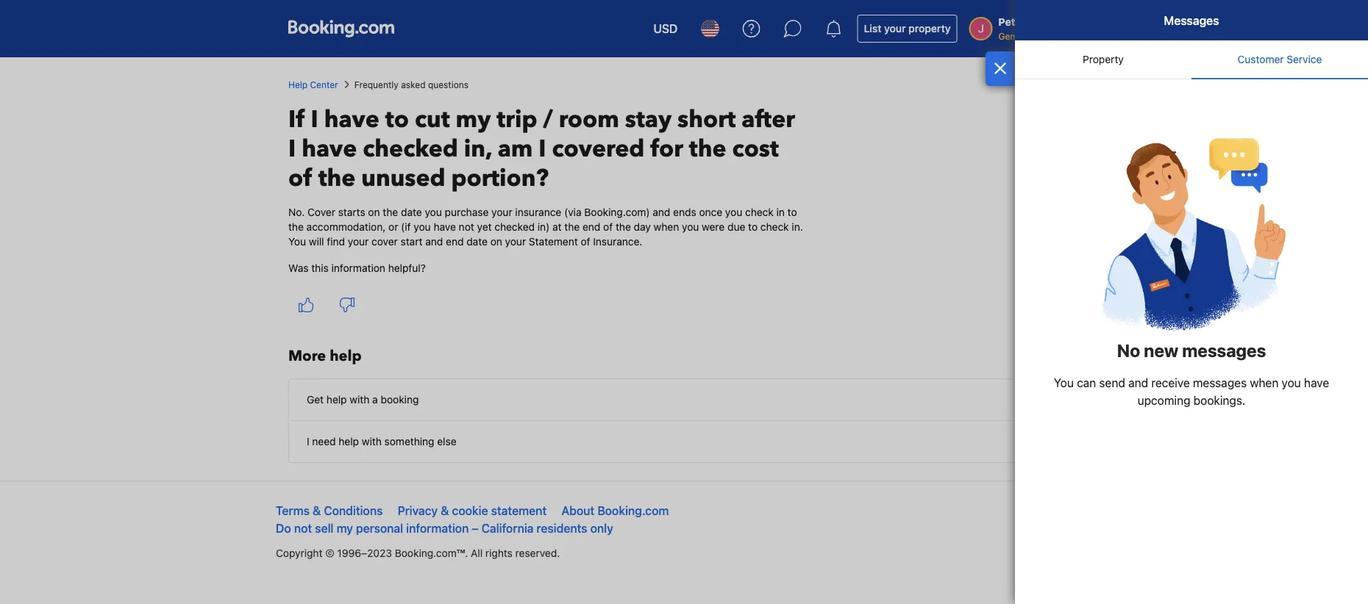 Task type: vqa. For each thing, say whether or not it's contained in the screenshot.
Level
yes



Task type: describe. For each thing, give the bounding box(es) containing it.
cover
[[308, 206, 336, 219]]

if
[[288, 104, 305, 136]]

1 horizontal spatial of
[[581, 236, 591, 248]]

in.
[[792, 221, 803, 233]]

you left purchase
[[425, 206, 442, 219]]

checked inside no. cover starts on the date you purchase your insurance (via booking.com) and ends once you check in to the accommodation, or (if you have not yet checked in) at the end of the day when you were due to check in. you will find your cover start and end date on your statement of insurance.
[[495, 221, 535, 233]]

terms & conditions link
[[276, 504, 383, 518]]

center
[[310, 79, 338, 90]]

helpful?
[[388, 262, 426, 274]]

2 horizontal spatial to
[[788, 206, 797, 219]]

the up or
[[383, 206, 398, 219]]

/
[[543, 104, 553, 136]]

the up insurance.
[[616, 221, 631, 233]]

0 vertical spatial on
[[368, 206, 380, 219]]

& for privacy
[[441, 504, 449, 518]]

booking
[[381, 394, 419, 406]]

peterson james genius level 1
[[999, 16, 1080, 41]]

privacy
[[398, 504, 438, 518]]

usd
[[654, 22, 678, 36]]

not inside about booking.com do not sell my personal information – california residents only
[[294, 522, 312, 536]]

frequently
[[354, 79, 399, 90]]

insurance.
[[593, 236, 643, 248]]

you right (if
[[414, 221, 431, 233]]

about booking.com link
[[562, 504, 669, 518]]

(via
[[564, 206, 582, 219]]

questions
[[428, 79, 469, 90]]

i right am
[[539, 133, 546, 165]]

0 horizontal spatial information
[[332, 262, 386, 274]]

booking.com)
[[585, 206, 650, 219]]

if i have to cut my trip / room stay short after i have checked in, am i covered for the cost of the unused portion?
[[288, 104, 795, 195]]

level
[[1030, 31, 1052, 41]]

cost
[[733, 133, 779, 165]]

1 vertical spatial and
[[426, 236, 443, 248]]

your right list
[[885, 22, 906, 35]]

you up due
[[726, 206, 743, 219]]

statement
[[529, 236, 578, 248]]

1 vertical spatial with
[[362, 436, 382, 448]]

a
[[372, 394, 378, 406]]

2 vertical spatial help
[[339, 436, 359, 448]]

help for get
[[327, 394, 347, 406]]

copyright
[[276, 548, 323, 560]]

to inside if i have to cut my trip / room stay short after i have checked in, am i covered for the cost of the unused portion?
[[385, 104, 409, 136]]

terms & conditions
[[276, 504, 383, 518]]

i right if
[[311, 104, 318, 136]]

was this information helpful?
[[288, 262, 426, 274]]

(if
[[401, 221, 411, 233]]

get help with a booking
[[307, 394, 419, 406]]

conditions
[[324, 504, 383, 518]]

you down ends
[[682, 221, 699, 233]]

for
[[651, 133, 684, 165]]

list your property
[[864, 22, 951, 35]]

privacy & cookie statement
[[398, 504, 547, 518]]

all
[[471, 548, 483, 560]]

more
[[288, 347, 326, 367]]

1 vertical spatial check
[[761, 221, 789, 233]]

you
[[288, 236, 306, 248]]

at
[[553, 221, 562, 233]]

of inside if i have to cut my trip / room stay short after i have checked in, am i covered for the cost of the unused portion?
[[288, 163, 312, 195]]

the down (via at the top of page
[[565, 221, 580, 233]]

1 vertical spatial of
[[604, 221, 613, 233]]

get help with a booking button
[[289, 380, 1080, 422]]

the down no.
[[288, 221, 304, 233]]

else
[[437, 436, 457, 448]]

need
[[312, 436, 336, 448]]

help center
[[288, 79, 338, 90]]

privacy & cookie statement link
[[398, 504, 547, 518]]

rights
[[486, 548, 513, 560]]

accommodation,
[[307, 221, 386, 233]]

0 vertical spatial date
[[401, 206, 422, 219]]

find
[[327, 236, 345, 248]]

1 horizontal spatial end
[[583, 221, 601, 233]]

only
[[591, 522, 614, 536]]

will
[[309, 236, 324, 248]]

1 horizontal spatial and
[[653, 206, 671, 219]]

or
[[389, 221, 398, 233]]

help for more
[[330, 347, 362, 367]]

your down accommodation,
[[348, 236, 369, 248]]

usd button
[[645, 11, 687, 46]]

1 horizontal spatial on
[[491, 236, 502, 248]]

1 horizontal spatial date
[[467, 236, 488, 248]]

trip
[[497, 104, 537, 136]]

portion?
[[452, 163, 549, 195]]

no.
[[288, 206, 305, 219]]

i need help with something else button
[[289, 422, 1080, 463]]

in)
[[538, 221, 550, 233]]

california
[[482, 522, 534, 536]]

frequently asked questions
[[354, 79, 469, 90]]



Task type: locate. For each thing, give the bounding box(es) containing it.
0 vertical spatial information
[[332, 262, 386, 274]]

0 vertical spatial to
[[385, 104, 409, 136]]

of down (via at the top of page
[[581, 236, 591, 248]]

your
[[885, 22, 906, 35], [492, 206, 513, 219], [348, 236, 369, 248], [505, 236, 526, 248]]

unused
[[362, 163, 446, 195]]

cut
[[415, 104, 450, 136]]

0 vertical spatial with
[[350, 394, 370, 406]]

date down yet
[[467, 236, 488, 248]]

1 vertical spatial help
[[327, 394, 347, 406]]

copyright © 1996–2023 booking.com™. all rights reserved.
[[276, 548, 560, 560]]

0 horizontal spatial on
[[368, 206, 380, 219]]

booking.com
[[598, 504, 669, 518]]

1 & from the left
[[313, 504, 321, 518]]

reserved.
[[516, 548, 560, 560]]

1 vertical spatial information
[[406, 522, 469, 536]]

have
[[324, 104, 380, 136], [302, 133, 357, 165], [434, 221, 456, 233]]

1 vertical spatial my
[[337, 522, 353, 536]]

more help
[[288, 347, 362, 367]]

0 horizontal spatial to
[[385, 104, 409, 136]]

not inside no. cover starts on the date you purchase your insurance (via booking.com) and ends once you check in to the accommodation, or (if you have not yet checked in) at the end of the day when you were due to check in. you will find your cover start and end date on your statement of insurance.
[[459, 221, 474, 233]]

information
[[332, 262, 386, 274], [406, 522, 469, 536]]

on down yet
[[491, 236, 502, 248]]

1
[[1054, 31, 1058, 41]]

0 vertical spatial check
[[745, 206, 774, 219]]

sell
[[315, 522, 334, 536]]

0 horizontal spatial of
[[288, 163, 312, 195]]

covered
[[552, 133, 645, 165]]

have down purchase
[[434, 221, 456, 233]]

checked down frequently asked questions
[[363, 133, 458, 165]]

my inside if i have to cut my trip / room stay short after i have checked in, am i covered for the cost of the unused portion?
[[456, 104, 491, 136]]

check left in at the top right
[[745, 206, 774, 219]]

room
[[559, 104, 619, 136]]

& for terms
[[313, 504, 321, 518]]

of up no.
[[288, 163, 312, 195]]

help
[[288, 79, 308, 90]]

1 horizontal spatial information
[[406, 522, 469, 536]]

0 horizontal spatial not
[[294, 522, 312, 536]]

help center button
[[288, 78, 338, 91]]

help right need
[[339, 436, 359, 448]]

1 vertical spatial end
[[446, 236, 464, 248]]

my inside about booking.com do not sell my personal information – california residents only
[[337, 522, 353, 536]]

starts
[[338, 206, 365, 219]]

0 horizontal spatial &
[[313, 504, 321, 518]]

my down conditions
[[337, 522, 353, 536]]

&
[[313, 504, 321, 518], [441, 504, 449, 518]]

0 horizontal spatial date
[[401, 206, 422, 219]]

1 horizontal spatial not
[[459, 221, 474, 233]]

0 horizontal spatial checked
[[363, 133, 458, 165]]

–
[[472, 522, 479, 536]]

to right due
[[748, 221, 758, 233]]

yet
[[477, 221, 492, 233]]

1996–2023
[[337, 548, 392, 560]]

asked
[[401, 79, 426, 90]]

©
[[325, 548, 335, 560]]

not
[[459, 221, 474, 233], [294, 522, 312, 536]]

i need help with something else
[[307, 436, 457, 448]]

close image
[[994, 63, 1007, 74]]

1 vertical spatial to
[[788, 206, 797, 219]]

1 vertical spatial date
[[467, 236, 488, 248]]

personal
[[356, 522, 403, 536]]

help
[[330, 347, 362, 367], [327, 394, 347, 406], [339, 436, 359, 448]]

my for trip
[[456, 104, 491, 136]]

booking.com™.
[[395, 548, 468, 560]]

i left need
[[307, 436, 310, 448]]

0 vertical spatial help
[[330, 347, 362, 367]]

am
[[498, 133, 533, 165]]

1 vertical spatial on
[[491, 236, 502, 248]]

on
[[368, 206, 380, 219], [491, 236, 502, 248]]

date up (if
[[401, 206, 422, 219]]

stay
[[625, 104, 672, 136]]

my right cut
[[456, 104, 491, 136]]

genius
[[999, 31, 1028, 41]]

your up yet
[[492, 206, 513, 219]]

of
[[288, 163, 312, 195], [604, 221, 613, 233], [581, 236, 591, 248]]

and right start
[[426, 236, 443, 248]]

i up no.
[[288, 133, 296, 165]]

start
[[401, 236, 423, 248]]

1 horizontal spatial to
[[748, 221, 758, 233]]

once
[[699, 206, 723, 219]]

insurance
[[515, 206, 562, 219]]

end down booking.com)
[[583, 221, 601, 233]]

your down "insurance"
[[505, 236, 526, 248]]

on right starts
[[368, 206, 380, 219]]

information up booking.com™.
[[406, 522, 469, 536]]

check down in at the top right
[[761, 221, 789, 233]]

1 horizontal spatial my
[[456, 104, 491, 136]]

i inside button
[[307, 436, 310, 448]]

help right get
[[327, 394, 347, 406]]

end
[[583, 221, 601, 233], [446, 236, 464, 248]]

about booking.com do not sell my personal information – california residents only
[[276, 504, 669, 536]]

2 vertical spatial of
[[581, 236, 591, 248]]

ends
[[673, 206, 697, 219]]

have inside no. cover starts on the date you purchase your insurance (via booking.com) and ends once you check in to the accommodation, or (if you have not yet checked in) at the end of the day when you were due to check in. you will find your cover start and end date on your statement of insurance.
[[434, 221, 456, 233]]

1 horizontal spatial checked
[[495, 221, 535, 233]]

and
[[653, 206, 671, 219], [426, 236, 443, 248]]

no. cover starts on the date you purchase your insurance (via booking.com) and ends once you check in to the accommodation, or (if you have not yet checked in) at the end of the day when you were due to check in. you will find your cover start and end date on your statement of insurance.
[[288, 206, 803, 248]]

cookie
[[452, 504, 488, 518]]

terms
[[276, 504, 310, 518]]

0 vertical spatial and
[[653, 206, 671, 219]]

1 horizontal spatial &
[[441, 504, 449, 518]]

short
[[678, 104, 736, 136]]

0 vertical spatial my
[[456, 104, 491, 136]]

due
[[728, 221, 746, 233]]

0 vertical spatial end
[[583, 221, 601, 233]]

something
[[385, 436, 435, 448]]

in
[[777, 206, 785, 219]]

about
[[562, 504, 595, 518]]

after
[[742, 104, 795, 136]]

1 vertical spatial checked
[[495, 221, 535, 233]]

in,
[[464, 133, 492, 165]]

to
[[385, 104, 409, 136], [788, 206, 797, 219], [748, 221, 758, 233]]

end down purchase
[[446, 236, 464, 248]]

0 vertical spatial not
[[459, 221, 474, 233]]

list
[[864, 22, 882, 35]]

my for personal
[[337, 522, 353, 536]]

were
[[702, 221, 725, 233]]

0 vertical spatial of
[[288, 163, 312, 195]]

this
[[311, 262, 329, 274]]

with
[[350, 394, 370, 406], [362, 436, 382, 448]]

2 & from the left
[[441, 504, 449, 518]]

to right in at the top right
[[788, 206, 797, 219]]

0 horizontal spatial and
[[426, 236, 443, 248]]

& up sell
[[313, 504, 321, 518]]

not right do
[[294, 522, 312, 536]]

my
[[456, 104, 491, 136], [337, 522, 353, 536]]

information inside about booking.com do not sell my personal information – california residents only
[[406, 522, 469, 536]]

do
[[276, 522, 291, 536]]

to left cut
[[385, 104, 409, 136]]

residents
[[537, 522, 588, 536]]

the up starts
[[318, 163, 356, 195]]

list your property link
[[858, 15, 958, 43]]

the
[[689, 133, 727, 165], [318, 163, 356, 195], [383, 206, 398, 219], [288, 221, 304, 233], [565, 221, 580, 233], [616, 221, 631, 233]]

with left a
[[350, 394, 370, 406]]

0 horizontal spatial end
[[446, 236, 464, 248]]

have down frequently
[[324, 104, 380, 136]]

2 vertical spatial to
[[748, 221, 758, 233]]

2 horizontal spatial of
[[604, 221, 613, 233]]

day
[[634, 221, 651, 233]]

1 vertical spatial not
[[294, 522, 312, 536]]

0 horizontal spatial my
[[337, 522, 353, 536]]

0 vertical spatial checked
[[363, 133, 458, 165]]

have up the cover
[[302, 133, 357, 165]]

and up the when
[[653, 206, 671, 219]]

get
[[307, 394, 324, 406]]

& up do not sell my personal information – california residents only link
[[441, 504, 449, 518]]

when
[[654, 221, 679, 233]]

checked down "insurance"
[[495, 221, 535, 233]]

information down 'find'
[[332, 262, 386, 274]]

james
[[1047, 16, 1080, 28]]

with left the something
[[362, 436, 382, 448]]

booking.com online hotel reservations image
[[288, 20, 394, 38]]

help right more
[[330, 347, 362, 367]]

not down purchase
[[459, 221, 474, 233]]

do not sell my personal information – california residents only link
[[276, 522, 614, 536]]

peterson
[[999, 16, 1044, 28]]

was
[[288, 262, 309, 274]]

the right for in the left top of the page
[[689, 133, 727, 165]]

of down booking.com)
[[604, 221, 613, 233]]

cover
[[372, 236, 398, 248]]

statement
[[491, 504, 547, 518]]

checked inside if i have to cut my trip / room stay short after i have checked in, am i covered for the cost of the unused portion?
[[363, 133, 458, 165]]

purchase
[[445, 206, 489, 219]]



